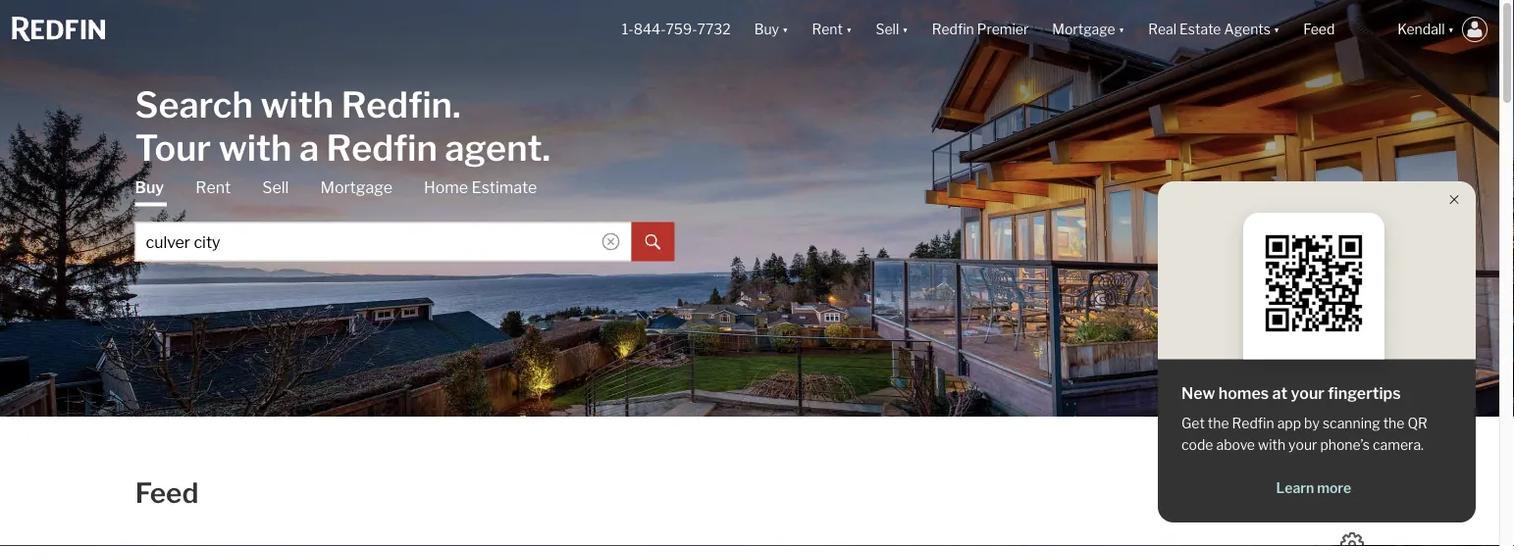 Task type: vqa. For each thing, say whether or not it's contained in the screenshot.
2.5 to the top
no



Task type: describe. For each thing, give the bounding box(es) containing it.
759-
[[666, 21, 697, 38]]

with inside get the redfin app by scanning the qr code above with your phone's camera.
[[1258, 437, 1286, 454]]

mortgage ▾
[[1052, 21, 1125, 38]]

redfin inside button
[[932, 21, 974, 38]]

at
[[1272, 384, 1288, 403]]

sell link
[[262, 177, 289, 199]]

home estimate link
[[424, 177, 537, 199]]

redfin inside search with redfin. tour with a redfin agent.
[[326, 126, 437, 169]]

sell ▾ button
[[876, 0, 908, 59]]

rent for rent ▾
[[812, 21, 843, 38]]

real estate agents ▾
[[1148, 21, 1280, 38]]

qr
[[1408, 416, 1428, 432]]

learn
[[1276, 480, 1314, 497]]

premier
[[977, 21, 1029, 38]]

scanning
[[1323, 416, 1380, 432]]

1 the from the left
[[1208, 416, 1229, 432]]

1 vertical spatial feed
[[135, 477, 199, 510]]

new
[[1182, 384, 1215, 403]]

feed button
[[1292, 0, 1386, 59]]

above
[[1216, 437, 1255, 454]]

search
[[135, 83, 253, 126]]

rent ▾
[[812, 21, 852, 38]]

5 ▾ from the left
[[1274, 21, 1280, 38]]

mortgage link
[[320, 177, 393, 199]]

rent ▾ button
[[812, 0, 852, 59]]

app
[[1277, 416, 1301, 432]]

a
[[299, 126, 319, 169]]

1-844-759-7732
[[622, 21, 731, 38]]

sell ▾ button
[[864, 0, 920, 59]]

▾ for sell ▾
[[902, 21, 908, 38]]

tab list containing buy
[[135, 177, 675, 262]]

clear input button
[[602, 236, 620, 254]]

real estate agents ▾ button
[[1137, 0, 1292, 59]]

your inside get the redfin app by scanning the qr code above with your phone's camera.
[[1289, 437, 1317, 454]]

redfin premier button
[[920, 0, 1040, 59]]

mortgage ▾ button
[[1052, 0, 1125, 59]]

sell for sell
[[262, 178, 289, 197]]

rent ▾ button
[[800, 0, 864, 59]]

sell ▾
[[876, 21, 908, 38]]

tour
[[135, 126, 211, 169]]

real
[[1148, 21, 1177, 38]]

sell for sell ▾
[[876, 21, 899, 38]]

camera.
[[1373, 437, 1424, 454]]

home estimate
[[424, 178, 537, 197]]

buy ▾
[[754, 21, 788, 38]]



Task type: locate. For each thing, give the bounding box(es) containing it.
redfin up 'above'
[[1232, 416, 1274, 432]]

▾ for mortgage ▾
[[1118, 21, 1125, 38]]

▾ right kendall
[[1448, 21, 1454, 38]]

rent
[[812, 21, 843, 38], [196, 178, 231, 197]]

7732
[[697, 21, 731, 38]]

buy for buy
[[135, 178, 164, 197]]

with
[[260, 83, 334, 126], [218, 126, 292, 169], [1258, 437, 1286, 454]]

redfin
[[932, 21, 974, 38], [326, 126, 437, 169], [1232, 416, 1274, 432]]

rent link
[[196, 177, 231, 199]]

app install qr code image
[[1259, 229, 1369, 339]]

2 the from the left
[[1383, 416, 1405, 432]]

1 horizontal spatial mortgage
[[1052, 21, 1115, 38]]

1 horizontal spatial feed
[[1304, 21, 1335, 38]]

0 vertical spatial your
[[1291, 384, 1325, 403]]

2 horizontal spatial redfin
[[1232, 416, 1274, 432]]

▾ right rent ▾ at the right top
[[902, 21, 908, 38]]

▾ right the 'agents'
[[1274, 21, 1280, 38]]

6 ▾ from the left
[[1448, 21, 1454, 38]]

redfin up mortgage link at the top
[[326, 126, 437, 169]]

rent down 'tour'
[[196, 178, 231, 197]]

redfin.
[[341, 83, 461, 126]]

▾ for rent ▾
[[846, 21, 852, 38]]

▾ for kendall ▾
[[1448, 21, 1454, 38]]

mortgage ▾ button
[[1040, 0, 1137, 59]]

1 ▾ from the left
[[782, 21, 788, 38]]

rent inside dropdown button
[[812, 21, 843, 38]]

redfin inside get the redfin app by scanning the qr code above with your phone's camera.
[[1232, 416, 1274, 432]]

mortgage
[[1052, 21, 1115, 38], [320, 178, 393, 197]]

sell
[[876, 21, 899, 38], [262, 178, 289, 197]]

get
[[1182, 416, 1205, 432]]

1 vertical spatial mortgage
[[320, 178, 393, 197]]

agent.
[[445, 126, 551, 169]]

code
[[1182, 437, 1213, 454]]

feed
[[1304, 21, 1335, 38], [135, 477, 199, 510]]

buy ▾ button
[[754, 0, 788, 59]]

buy for buy ▾
[[754, 21, 779, 38]]

1 vertical spatial your
[[1289, 437, 1317, 454]]

0 horizontal spatial feed
[[135, 477, 199, 510]]

0 vertical spatial feed
[[1304, 21, 1335, 38]]

buy right 7732
[[754, 21, 779, 38]]

1 horizontal spatial sell
[[876, 21, 899, 38]]

sell right rent link
[[262, 178, 289, 197]]

the up camera.
[[1383, 416, 1405, 432]]

real estate agents ▾ link
[[1148, 0, 1280, 59]]

3 ▾ from the left
[[902, 21, 908, 38]]

1 horizontal spatial rent
[[812, 21, 843, 38]]

4 ▾ from the left
[[1118, 21, 1125, 38]]

more
[[1317, 480, 1351, 497]]

1 horizontal spatial redfin
[[932, 21, 974, 38]]

rent right buy ▾
[[812, 21, 843, 38]]

phone's
[[1320, 437, 1370, 454]]

▾ for buy ▾
[[782, 21, 788, 38]]

1 vertical spatial buy
[[135, 178, 164, 197]]

mortgage left real on the right of the page
[[1052, 21, 1115, 38]]

1 horizontal spatial buy
[[754, 21, 779, 38]]

search input image
[[602, 233, 620, 251]]

estate
[[1180, 21, 1221, 38]]

redfin premier
[[932, 21, 1029, 38]]

0 horizontal spatial redfin
[[326, 126, 437, 169]]

1 vertical spatial redfin
[[326, 126, 437, 169]]

agents
[[1224, 21, 1271, 38]]

sell inside tab list
[[262, 178, 289, 197]]

0 horizontal spatial sell
[[262, 178, 289, 197]]

buy down 'tour'
[[135, 178, 164, 197]]

0 vertical spatial rent
[[812, 21, 843, 38]]

redfin left 'premier'
[[932, 21, 974, 38]]

tab list
[[135, 177, 675, 262]]

sell right rent ▾ at the right top
[[876, 21, 899, 38]]

0 vertical spatial redfin
[[932, 21, 974, 38]]

0 horizontal spatial mortgage
[[320, 178, 393, 197]]

2 vertical spatial redfin
[[1232, 416, 1274, 432]]

2 ▾ from the left
[[846, 21, 852, 38]]

▾
[[782, 21, 788, 38], [846, 21, 852, 38], [902, 21, 908, 38], [1118, 21, 1125, 38], [1274, 21, 1280, 38], [1448, 21, 1454, 38]]

learn more
[[1276, 480, 1351, 497]]

844-
[[634, 21, 666, 38]]

mortgage up city, address, school, agent, zip search field
[[320, 178, 393, 197]]

1-
[[622, 21, 634, 38]]

0 vertical spatial buy
[[754, 21, 779, 38]]

mortgage for mortgage
[[320, 178, 393, 197]]

sell inside dropdown button
[[876, 21, 899, 38]]

1 horizontal spatial the
[[1383, 416, 1405, 432]]

1 vertical spatial rent
[[196, 178, 231, 197]]

buy
[[754, 21, 779, 38], [135, 178, 164, 197]]

submit search image
[[645, 235, 661, 250]]

1-844-759-7732 link
[[622, 21, 731, 38]]

▾ left sell ▾
[[846, 21, 852, 38]]

home
[[424, 178, 468, 197]]

search with redfin. tour with a redfin agent.
[[135, 83, 551, 169]]

homes
[[1219, 384, 1269, 403]]

the right get at right bottom
[[1208, 416, 1229, 432]]

rent for rent
[[196, 178, 231, 197]]

estimate
[[472, 178, 537, 197]]

mortgage inside dropdown button
[[1052, 21, 1115, 38]]

your
[[1291, 384, 1325, 403], [1289, 437, 1317, 454]]

kendall
[[1398, 21, 1445, 38]]

your down "by"
[[1289, 437, 1317, 454]]

learn more link
[[1182, 479, 1446, 498]]

the
[[1208, 416, 1229, 432], [1383, 416, 1405, 432]]

buy ▾ button
[[743, 0, 800, 59]]

buy inside dropdown button
[[754, 21, 779, 38]]

feed inside button
[[1304, 21, 1335, 38]]

0 horizontal spatial buy
[[135, 178, 164, 197]]

0 horizontal spatial rent
[[196, 178, 231, 197]]

buy link
[[135, 177, 164, 207]]

mortgage for mortgage ▾
[[1052, 21, 1115, 38]]

0 horizontal spatial the
[[1208, 416, 1229, 432]]

kendall ▾
[[1398, 21, 1454, 38]]

fingertips
[[1328, 384, 1401, 403]]

by
[[1304, 416, 1320, 432]]

buy inside tab list
[[135, 178, 164, 197]]

get the redfin app by scanning the qr code above with your phone's camera.
[[1182, 416, 1428, 454]]

your right 'at'
[[1291, 384, 1325, 403]]

▾ left real on the right of the page
[[1118, 21, 1125, 38]]

0 vertical spatial mortgage
[[1052, 21, 1115, 38]]

new homes at your fingertips
[[1182, 384, 1401, 403]]

City, Address, School, Agent, ZIP search field
[[135, 222, 632, 262]]

▾ left rent ▾ at the right top
[[782, 21, 788, 38]]

mortgage inside tab list
[[320, 178, 393, 197]]

1 vertical spatial sell
[[262, 178, 289, 197]]

0 vertical spatial sell
[[876, 21, 899, 38]]



